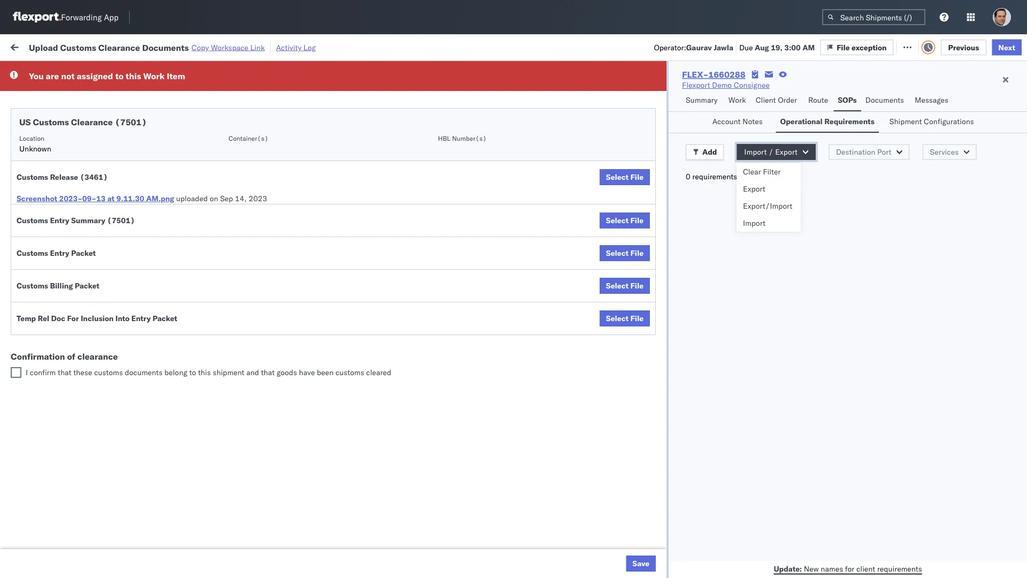 Task type: describe. For each thing, give the bounding box(es) containing it.
customs entry summary (7501)
[[17, 216, 135, 225]]

customs up screenshot
[[17, 172, 48, 182]]

3 schedule pickup from los angeles, ca button from the top
[[25, 365, 156, 377]]

import / export
[[745, 147, 798, 157]]

confirmation
[[11, 351, 65, 362]]

customs entry packet
[[17, 248, 96, 258]]

los down customs entry summary (7501)
[[97, 248, 109, 257]]

feb for upload customs clearance documents button
[[232, 154, 246, 163]]

2 flex-2097290 from the top
[[628, 460, 683, 469]]

schedule pickup from los angeles international airport
[[25, 101, 142, 121]]

10 resize handle column header from the left
[[974, 83, 987, 578]]

9.11.30
[[116, 194, 144, 203]]

ca for second the schedule pickup from los angeles, ca "link"
[[146, 318, 156, 328]]

file for customs entry packet
[[631, 248, 644, 258]]

workspace
[[211, 43, 249, 52]]

3 schedule pickup from los angeles, ca from the top
[[25, 342, 156, 351]]

operator:
[[654, 42, 687, 52]]

mbl/mawb numbers
[[776, 88, 841, 96]]

0 vertical spatial work
[[116, 41, 135, 51]]

los down clearance
[[101, 365, 113, 375]]

import work button
[[86, 34, 139, 58]]

log
[[304, 43, 316, 52]]

sops button
[[834, 90, 862, 111]]

operational requirements button
[[776, 112, 879, 133]]

ocean fcl for 2:59 am est, mar 3, 2023
[[348, 366, 386, 375]]

1 3:30 from the top
[[183, 107, 199, 116]]

/
[[769, 147, 774, 157]]

confirm pickup from los angeles, ca button for flex-1977428
[[25, 247, 152, 259]]

1 2001714 from the top
[[651, 107, 683, 116]]

into
[[115, 314, 130, 323]]

item
[[167, 71, 185, 81]]

2:59 for 2:59 am est, feb 17, 2023
[[183, 83, 199, 93]]

los down "13"
[[97, 224, 109, 233]]

otter for otter products, llc
[[496, 83, 514, 93]]

2023 for confirm delivery button
[[262, 272, 280, 281]]

2 2060357 from the top
[[651, 507, 683, 517]]

2:59 am est, mar 3, 2023
[[183, 366, 276, 375]]

4 ocean from the top
[[348, 366, 370, 375]]

pm for upload customs clearance documents
[[201, 154, 213, 163]]

upload proof of delivery button
[[25, 294, 107, 306]]

import for import / export
[[745, 147, 767, 157]]

1 flex-1911408 from the top
[[628, 225, 683, 234]]

schedule for schedule delivery appointment button associated with 2:59 am est, feb 17, 2023
[[25, 83, 56, 92]]

2023 for schedule delivery appointment button associated with 2:59 am est, feb 17, 2023
[[262, 83, 280, 93]]

pickup for the schedule pickup from los angeles, ca "link" corresponding to 1st the schedule pickup from los angeles, ca button from the top of the page
[[58, 177, 81, 186]]

by:
[[39, 66, 49, 75]]

ca for confirm pickup from los angeles, ca link associated with flex-1977428
[[142, 248, 152, 257]]

flex id button
[[605, 85, 686, 96]]

2 schedule delivery appointment from the top
[[25, 130, 132, 139]]

documents inside "button"
[[866, 95, 905, 105]]

next
[[999, 42, 1016, 52]]

25, for 3:00 am est, feb 25, 2023
[[248, 272, 260, 281]]

select file button for customs entry summary (7501)
[[600, 213, 650, 229]]

number(s)
[[452, 134, 487, 142]]

17, for air
[[247, 107, 259, 116]]

delivery for 3:00 am est, feb 25, 2023
[[54, 271, 81, 280]]

schedule for schedule pickup from los angeles international airport button
[[25, 101, 56, 110]]

belong
[[165, 368, 187, 377]]

3 2060357 from the top
[[651, 531, 683, 540]]

4 schedule pickup from los angeles, ca from the top
[[25, 365, 156, 375]]

0 horizontal spatial export
[[744, 184, 766, 194]]

flex-1919147
[[628, 319, 683, 328]]

3 flex-1911466 from the top
[[628, 389, 683, 399]]

mar
[[233, 366, 247, 375]]

not
[[61, 71, 75, 81]]

2023 for schedule pickup from los angeles international airport button
[[261, 107, 280, 116]]

schedule pickup from los angeles, ca link for 2nd the schedule pickup from los angeles, ca button
[[25, 341, 156, 352]]

0 vertical spatial 3:00
[[785, 42, 801, 52]]

account notes button
[[709, 112, 770, 133]]

configurations
[[925, 117, 975, 126]]

schedule delivery appointment button for 2:59 am est, feb 17, 2023
[[25, 82, 132, 94]]

17, for ocean lcl
[[248, 83, 260, 93]]

2 schedule pickup from los angeles, ca from the top
[[25, 318, 156, 328]]

2 vertical spatial import
[[744, 218, 766, 228]]

feb for schedule delivery appointment button associated with 10:30 pm est, feb 21, 2023
[[237, 201, 250, 210]]

file for customs billing packet
[[631, 281, 644, 290]]

flex-2150210 for 12:00 pm est, feb 25, 2023
[[628, 295, 683, 305]]

names
[[821, 564, 844, 573]]

forwarding app link
[[13, 12, 119, 22]]

4 1911466 from the top
[[651, 413, 683, 422]]

25, for 12:00 pm est, feb 25, 2023
[[252, 295, 264, 305]]

previous button
[[941, 39, 987, 55]]

0 horizontal spatial requirements
[[693, 172, 738, 181]]

4 2060357 from the top
[[651, 554, 683, 564]]

2 1911466 from the top
[[651, 366, 683, 375]]

clearance for us customs clearance (7501)
[[71, 117, 113, 127]]

delivery inside 'link'
[[80, 295, 107, 304]]

ca for confirm pickup from los angeles, ca link associated with flex-1911408
[[142, 224, 152, 233]]

otter products - test account
[[422, 83, 525, 93]]

schedule for 1st the schedule pickup from los angeles, ca button from the top of the page
[[25, 177, 56, 186]]

10:30
[[183, 201, 204, 210]]

flex-1660288 link
[[683, 69, 746, 80]]

airport
[[70, 112, 94, 121]]

2 3:30 from the top
[[183, 130, 199, 140]]

2 bookings from the left
[[496, 272, 528, 281]]

0 requirements
[[686, 172, 738, 181]]

2 mawb1234 from the top
[[776, 130, 818, 140]]

1 honeywell from the left
[[422, 201, 458, 210]]

3:00 pm est, feb 20, 2023
[[183, 154, 280, 163]]

flex-2150210 for 3:00 pm est, feb 20, 2023
[[628, 154, 683, 163]]

select for customs entry summary (7501)
[[606, 216, 629, 225]]

3 1911466 from the top
[[651, 389, 683, 399]]

have
[[299, 368, 315, 377]]

1 vertical spatial this
[[198, 368, 211, 377]]

mbltest1234
[[776, 83, 827, 93]]

from down clearance
[[83, 365, 99, 375]]

flexport. image
[[13, 12, 61, 22]]

1 2097290 from the top
[[651, 437, 683, 446]]

2 schedule delivery appointment button from the top
[[25, 129, 132, 141]]

workitem
[[12, 88, 40, 96]]

los up "13"
[[101, 177, 113, 186]]

(7501) for customs entry summary (7501)
[[107, 216, 135, 225]]

2 flex-1977428 from the top
[[628, 201, 683, 210]]

0 horizontal spatial at
[[107, 194, 115, 203]]

1 flex-2097290 from the top
[[628, 437, 683, 446]]

customs down confirm delivery
[[17, 281, 48, 290]]

pickup for schedule pickup from los angeles international airport link
[[58, 101, 81, 110]]

1 1911466 from the top
[[651, 342, 683, 352]]

pm up 3:00 pm est, feb 20, 2023
[[201, 130, 213, 140]]

3 flex-2060357 from the top
[[628, 531, 683, 540]]

otter products, llc
[[496, 83, 564, 93]]

us
[[19, 117, 31, 127]]

previous
[[949, 42, 980, 52]]

2 1977428 from the top
[[651, 201, 683, 210]]

deadline button
[[177, 85, 292, 96]]

feb up 3:00 pm est, feb 20, 2023
[[232, 130, 246, 140]]

2 flex-2001714 from the top
[[628, 130, 683, 140]]

10:30 pm est, feb 21, 2023
[[183, 201, 284, 210]]

add button
[[686, 144, 724, 160]]

2 flex-1911408 from the top
[[628, 272, 683, 281]]

confirm delivery button
[[25, 271, 81, 282]]

requirements
[[825, 117, 875, 126]]

destination port
[[837, 147, 892, 157]]

1 vertical spatial summary
[[71, 216, 105, 225]]

1 bookings test consignee from the left
[[422, 272, 508, 281]]

1 vertical spatial of
[[67, 351, 75, 362]]

2 flex-2060357 from the top
[[628, 507, 683, 517]]

track
[[277, 41, 294, 51]]

link
[[251, 43, 265, 52]]

save
[[633, 559, 650, 568]]

shipment
[[890, 117, 923, 126]]

nyku9743990
[[702, 83, 754, 92]]

numbers for container numbers
[[702, 92, 728, 100]]

list box containing clear filter
[[737, 163, 801, 232]]

2 3:30 pm est, feb 17, 2023 from the top
[[183, 130, 280, 140]]

2 2001714 from the top
[[651, 130, 683, 140]]

flex-1988285
[[628, 83, 683, 93]]

1 1911408 from the top
[[651, 225, 683, 234]]

confirm inside button
[[25, 271, 52, 280]]

ocean for otter products - test account
[[348, 83, 370, 93]]

mbl/mawb numbers button
[[770, 85, 902, 96]]

status
[[58, 66, 77, 74]]

flexport demo consignee link
[[683, 80, 770, 90]]

1 flex-1911466 from the top
[[628, 342, 683, 352]]

2:59 for 2:59 am est, mar 3, 2023
[[183, 366, 199, 375]]

delivery down the us customs clearance (7501)
[[58, 130, 86, 139]]

import for import work
[[90, 41, 114, 51]]

id
[[624, 88, 631, 96]]

2150210 for 3:00 pm est, feb 20, 2023
[[651, 154, 683, 163]]

customs down screenshot
[[17, 216, 48, 225]]

filtered by:
[[11, 66, 49, 75]]

air for 12:00 pm est, feb 25, 2023
[[348, 295, 358, 305]]

upload for upload proof of delivery
[[25, 295, 49, 304]]

2 maeu1234567 from the top
[[702, 201, 756, 210]]

air for 3:30 pm est, feb 17, 2023
[[348, 107, 358, 116]]

flex id
[[610, 88, 631, 96]]

from up 09-
[[83, 177, 99, 186]]

segu6076363
[[702, 554, 754, 563]]

14,
[[235, 194, 247, 203]]

jawla
[[714, 42, 734, 52]]

2 that from the left
[[261, 368, 275, 377]]

select file button for temp rel doc for inclusion into entry packet
[[600, 310, 650, 327]]

select file button for customs entry packet
[[600, 245, 650, 261]]

confirm pickup from los angeles, ca for flex-1977428
[[25, 248, 152, 257]]

my
[[11, 39, 28, 54]]

2 vertical spatial entry
[[131, 314, 151, 323]]

shipment
[[213, 368, 245, 377]]

select file for customs entry packet
[[606, 248, 644, 258]]

est, for schedule pickup from los angeles international airport button
[[215, 107, 231, 116]]

flexport demo consignee
[[683, 80, 770, 90]]

clear filter
[[744, 167, 781, 176]]

app
[[104, 12, 119, 22]]

los down inclusion
[[101, 342, 113, 351]]

schedule for third the schedule pickup from los angeles, ca button from the top
[[25, 365, 56, 375]]

ocean for honeywell - test account
[[348, 201, 370, 210]]

am for 3:00 am est, feb 25, 2023
[[201, 272, 213, 281]]

schedule pickup from los angeles international airport link
[[25, 100, 162, 122]]

account notes
[[713, 117, 763, 126]]

1 honeywell - test account from the left
[[422, 201, 511, 210]]

pm for schedule pickup from los angeles international airport
[[201, 107, 213, 116]]

due
[[740, 42, 753, 52]]

0 vertical spatial at
[[217, 41, 224, 51]]

route
[[809, 95, 829, 105]]

air for 3:00 pm est, feb 20, 2023
[[348, 154, 358, 163]]

1 horizontal spatial work
[[143, 71, 165, 81]]

clearance for upload customs clearance documents
[[83, 153, 117, 163]]

1 3:30 pm est, feb 17, 2023 from the top
[[183, 107, 280, 116]]

2 honeywell from the left
[[496, 201, 532, 210]]

release
[[50, 172, 78, 182]]

resize handle column header for consignee
[[592, 83, 605, 578]]

you are not assigned to this work item
[[29, 71, 185, 81]]

2 customs from the left
[[336, 368, 364, 377]]

am.png
[[146, 194, 174, 203]]

mode
[[348, 88, 365, 96]]

upload proof of delivery
[[25, 295, 107, 304]]

screenshot
[[17, 194, 57, 203]]

proof
[[51, 295, 69, 304]]

1 vertical spatial on
[[210, 194, 218, 203]]

2 schedule pickup from los angeles, ca link from the top
[[25, 318, 156, 328]]

customs up location
[[33, 117, 69, 127]]

blocked,
[[131, 66, 158, 74]]

feb for schedule pickup from los angeles international airport button
[[232, 107, 246, 116]]

select file button for customs release (3461)
[[600, 169, 650, 185]]

select for customs release (3461)
[[606, 172, 629, 182]]

demu1232567
[[702, 224, 756, 234]]

confirmation of clearance
[[11, 351, 118, 362]]

2 appointment from the top
[[88, 130, 132, 139]]

est, up 3:00 pm est, feb 20, 2023
[[215, 130, 231, 140]]

screenshot 2023-09-13 at 9.11.30 am.png uploaded on sep 14, 2023
[[17, 194, 267, 203]]

batch
[[968, 41, 989, 51]]

are
[[46, 71, 59, 81]]

confirm for flex-1911408
[[25, 224, 52, 233]]

from up these at bottom left
[[83, 342, 99, 351]]

feb for schedule delivery appointment button associated with 2:59 am est, feb 17, 2023
[[233, 83, 246, 93]]

summary button
[[682, 90, 725, 111]]

in
[[159, 66, 165, 74]]

update: new names for client requirements
[[774, 564, 923, 573]]

integration for 12:00 pm est, feb 25, 2023
[[496, 295, 533, 305]]

2 1911408 from the top
[[651, 272, 683, 281]]

4 flex-1911466 from the top
[[628, 413, 683, 422]]



Task type: locate. For each thing, give the bounding box(es) containing it.
upload inside 'link'
[[25, 295, 49, 304]]

activity log
[[276, 43, 316, 52]]

3 schedule delivery appointment button from the top
[[25, 200, 132, 212]]

1 vertical spatial 17,
[[247, 107, 259, 116]]

select file for customs billing packet
[[606, 281, 644, 290]]

products
[[442, 83, 472, 93]]

flex-1977428 for schedule pickup from los angeles, ca
[[628, 177, 683, 187]]

1 flex-2001714 from the top
[[628, 107, 683, 116]]

forwarding
[[61, 12, 102, 22]]

778 at risk
[[201, 41, 238, 51]]

2 vertical spatial clearance
[[83, 153, 117, 163]]

est, for the upload proof of delivery button
[[219, 295, 235, 305]]

19,
[[771, 42, 783, 52]]

file for customs entry summary (7501)
[[631, 216, 644, 225]]

port
[[878, 147, 892, 157]]

delivery down not
[[58, 83, 86, 92]]

0 vertical spatial schedule pickup from los angeles, ca button
[[25, 176, 156, 188]]

: for status
[[77, 66, 79, 74]]

flex-1977428 for confirm pickup from los angeles, ca
[[628, 248, 683, 257]]

5 select from the top
[[606, 314, 629, 323]]

from down 09-
[[79, 224, 95, 233]]

2 bookings test consignee from the left
[[496, 272, 582, 281]]

operational
[[781, 117, 823, 126]]

schedule for second schedule delivery appointment button from the bottom of the page
[[25, 130, 56, 139]]

summary down flexport on the right top of the page
[[686, 95, 718, 105]]

1 vertical spatial confirm pickup from los angeles, ca
[[25, 248, 152, 257]]

lcl for otter products - test account
[[372, 83, 385, 93]]

1 vertical spatial 2097290
[[651, 460, 683, 469]]

4 flex-2060357 from the top
[[628, 554, 683, 564]]

upload
[[29, 42, 58, 53], [25, 153, 49, 163], [25, 295, 49, 304]]

appointment down schedule pickup from los angeles international airport button
[[88, 130, 132, 139]]

0 vertical spatial confirm pickup from los angeles, ca button
[[25, 223, 152, 235]]

confirm pickup from los angeles, ca button for flex-1911408
[[25, 223, 152, 235]]

new
[[804, 564, 819, 573]]

6 resize handle column header from the left
[[592, 83, 605, 578]]

0 horizontal spatial work
[[116, 41, 135, 51]]

select file button for customs billing packet
[[600, 278, 650, 294]]

resize handle column header for mode
[[404, 83, 417, 578]]

mabltest12345
[[776, 554, 836, 564]]

upload customs clearance documents button
[[25, 153, 158, 165]]

customs right been
[[336, 368, 364, 377]]

resize handle column header for workitem
[[164, 83, 176, 578]]

1 mawb1234 from the top
[[776, 107, 818, 116]]

action
[[991, 41, 1015, 51]]

entry right into
[[131, 314, 151, 323]]

1 horizontal spatial numbers
[[815, 88, 841, 96]]

flxt00001977428a up demo123
[[776, 201, 850, 210]]

upload customs clearance documents
[[25, 153, 158, 163]]

confirm for flex-1977428
[[25, 248, 52, 257]]

2 resize handle column header from the left
[[290, 83, 303, 578]]

pickup for confirm pickup from los angeles, ca link associated with flex-1911408
[[54, 224, 77, 233]]

3:00 up 12:00
[[183, 272, 199, 281]]

3 select from the top
[[606, 248, 629, 258]]

4 schedule pickup from los angeles, ca link from the top
[[25, 365, 156, 376]]

0 horizontal spatial summary
[[71, 216, 105, 225]]

from down customs entry summary (7501)
[[79, 248, 95, 257]]

1 horizontal spatial customs
[[336, 368, 364, 377]]

snoozed
[[221, 66, 246, 74]]

0 vertical spatial upload
[[29, 42, 58, 53]]

schedule up unknown on the top left
[[25, 130, 56, 139]]

from inside schedule pickup from los angeles international airport
[[83, 101, 99, 110]]

2 vertical spatial work
[[729, 95, 747, 105]]

angeles,
[[115, 177, 144, 186], [111, 224, 140, 233], [111, 248, 140, 257], [115, 318, 144, 328], [115, 342, 144, 351], [115, 365, 144, 375]]

1 ocean lcl from the top
[[348, 83, 385, 93]]

schedule
[[25, 83, 56, 92], [25, 101, 56, 110], [25, 130, 56, 139], [25, 177, 56, 186], [25, 200, 56, 210], [25, 318, 56, 328], [25, 342, 56, 351], [25, 365, 56, 375]]

for for names
[[846, 564, 855, 573]]

2 ocean from the top
[[348, 201, 370, 210]]

select file for customs release (3461)
[[606, 172, 644, 182]]

1 horizontal spatial bookings
[[496, 272, 528, 281]]

5 select file from the top
[[606, 314, 644, 323]]

that right and on the bottom
[[261, 368, 275, 377]]

uploaded
[[176, 194, 208, 203]]

1 vertical spatial appointment
[[88, 130, 132, 139]]

packet for customs entry packet
[[71, 248, 96, 258]]

1 horizontal spatial for
[[846, 564, 855, 573]]

feb for the upload proof of delivery button
[[237, 295, 250, 305]]

integration
[[496, 107, 533, 116], [422, 154, 459, 163], [496, 154, 533, 163], [422, 295, 459, 305], [496, 295, 533, 305]]

8 resize handle column header from the left
[[758, 83, 770, 578]]

numbers for mbl/mawb numbers
[[815, 88, 841, 96]]

otter left products,
[[496, 83, 514, 93]]

1 otter from the left
[[422, 83, 440, 93]]

1 vertical spatial fcl
[[372, 366, 386, 375]]

3:00 right 19,
[[785, 42, 801, 52]]

: right not
[[77, 66, 79, 74]]

schedule up international
[[25, 101, 56, 110]]

file exception button
[[829, 38, 902, 54], [829, 38, 902, 54], [821, 39, 894, 55], [821, 39, 894, 55]]

187 on track
[[250, 41, 294, 51]]

3 appointment from the top
[[88, 200, 132, 210]]

2023 for the upload proof of delivery button
[[266, 295, 284, 305]]

2 vertical spatial air
[[348, 295, 358, 305]]

1 horizontal spatial client
[[756, 95, 776, 105]]

0 horizontal spatial customs
[[94, 368, 123, 377]]

products,
[[516, 83, 549, 93]]

customs up confirm delivery
[[17, 248, 48, 258]]

0 horizontal spatial that
[[58, 368, 71, 377]]

otter left name at the top
[[422, 83, 440, 93]]

1 horizontal spatial otter
[[496, 83, 514, 93]]

1 vertical spatial 25,
[[252, 295, 264, 305]]

0 vertical spatial 3:30
[[183, 107, 199, 116]]

0 vertical spatial 2:59
[[183, 83, 199, 93]]

schedule delivery appointment link
[[25, 82, 132, 93], [25, 129, 132, 140], [25, 200, 132, 211]]

2 air from the top
[[348, 154, 358, 163]]

client inside button
[[756, 95, 776, 105]]

1 vertical spatial flex-2150210
[[628, 295, 683, 305]]

copy
[[192, 43, 209, 52]]

1 bookings from the left
[[422, 272, 454, 281]]

of
[[71, 295, 78, 304], [67, 351, 75, 362]]

17, down the no
[[248, 83, 260, 93]]

1660288
[[709, 69, 746, 80]]

1 vertical spatial to
[[189, 368, 196, 377]]

2023 for schedule delivery appointment button associated with 10:30 pm est, feb 21, 2023
[[266, 201, 284, 210]]

pickup down for
[[58, 342, 81, 351]]

schedule delivery appointment for 10:30 pm est, feb 21, 2023
[[25, 200, 132, 210]]

0 vertical spatial confirm pickup from los angeles, ca link
[[25, 223, 152, 234]]

i confirm that these customs documents belong to this shipment and that goods have been customs cleared
[[26, 368, 392, 377]]

1 vertical spatial flex-1977428
[[628, 201, 683, 210]]

1 vertical spatial work
[[143, 71, 165, 81]]

0 vertical spatial flex-2150210
[[628, 154, 683, 163]]

pickup for confirm pickup from los angeles, ca link associated with flex-1977428
[[54, 248, 77, 257]]

upload for upload customs clearance documents
[[25, 153, 49, 163]]

17,
[[248, 83, 260, 93], [247, 107, 259, 116], [247, 130, 259, 140]]

numbers inside container numbers
[[702, 92, 728, 100]]

messages button
[[911, 90, 955, 111]]

file for customs release (3461)
[[631, 172, 644, 182]]

packet up upload proof of delivery
[[75, 281, 100, 290]]

1 schedule delivery appointment link from the top
[[25, 82, 132, 93]]

12:00
[[183, 295, 204, 305]]

at left risk at the top left of the page
[[217, 41, 224, 51]]

ca for the schedule pickup from los angeles, ca "link" corresponding to 1st the schedule pickup from los angeles, ca button from the top of the page
[[146, 177, 156, 186]]

2:59 left "shipment" in the bottom left of the page
[[183, 366, 199, 375]]

0 vertical spatial appointment
[[88, 83, 132, 92]]

0 vertical spatial to
[[115, 71, 124, 81]]

0 horizontal spatial :
[[77, 66, 79, 74]]

schedule delivery appointment button up customs entry summary (7501)
[[25, 200, 132, 212]]

25, up the 12:00 pm est, feb 25, 2023
[[248, 272, 260, 281]]

2 lcl from the top
[[372, 201, 385, 210]]

3 select file from the top
[[606, 248, 644, 258]]

confirm delivery
[[25, 271, 81, 280]]

upload up rel
[[25, 295, 49, 304]]

demo
[[712, 80, 732, 90]]

inclusion
[[81, 314, 114, 323]]

schedule pickup from los angeles, ca link for third the schedule pickup from los angeles, ca button from the top
[[25, 365, 156, 376]]

1 schedule from the top
[[25, 83, 56, 92]]

(7501) down 9.11.30
[[107, 216, 135, 225]]

confirm pickup from los angeles, ca link for flex-1977428
[[25, 247, 152, 258]]

1 2:59 from the top
[[183, 83, 199, 93]]

assigned
[[77, 71, 113, 81]]

0 vertical spatial flex-1911408
[[628, 225, 683, 234]]

3 flex-1977428 from the top
[[628, 248, 683, 257]]

schedule pickup from los angeles, ca button up 09-
[[25, 176, 156, 188]]

flxt00001977428a down 017482927423
[[776, 177, 850, 187]]

est, for schedule delivery appointment button associated with 2:59 am est, feb 17, 2023
[[215, 83, 231, 93]]

0 vertical spatial import
[[90, 41, 114, 51]]

los inside schedule pickup from los angeles international airport
[[101, 101, 113, 110]]

schedule down proof
[[25, 318, 56, 328]]

from right for
[[83, 318, 99, 328]]

packet
[[71, 248, 96, 258], [75, 281, 100, 290], [153, 314, 177, 323]]

1 vertical spatial 1911408
[[651, 272, 683, 281]]

appointment for 10:30 pm est, feb 21, 2023
[[88, 200, 132, 210]]

feb left 20,
[[232, 154, 246, 163]]

customs up status
[[60, 42, 96, 53]]

flex-1660288
[[683, 69, 746, 80]]

client inside button
[[422, 88, 440, 96]]

3 schedule delivery appointment link from the top
[[25, 200, 132, 211]]

1977428 for schedule pickup from los angeles, ca
[[651, 177, 683, 187]]

confirm up customs billing packet
[[25, 271, 52, 280]]

gaurav
[[687, 42, 712, 52]]

packet down customs entry summary (7501)
[[71, 248, 96, 258]]

otter
[[422, 83, 440, 93], [496, 83, 514, 93]]

pickup inside schedule pickup from los angeles international airport
[[58, 101, 81, 110]]

upload up by:
[[29, 42, 58, 53]]

8 schedule from the top
[[25, 365, 56, 375]]

feb left 21,
[[237, 201, 250, 210]]

0 vertical spatial 1977428
[[651, 177, 683, 187]]

confirm pickup from los angeles, ca link down 09-
[[25, 223, 152, 234]]

0 vertical spatial 1911408
[[651, 225, 683, 234]]

1 confirm pickup from los angeles, ca link from the top
[[25, 223, 152, 234]]

1 select from the top
[[606, 172, 629, 182]]

ocean
[[348, 83, 370, 93], [348, 201, 370, 210], [348, 272, 370, 281], [348, 366, 370, 375]]

clearance for upload customs clearance documents copy workspace link
[[98, 42, 140, 53]]

3:00
[[785, 42, 801, 52], [183, 154, 199, 163], [183, 272, 199, 281]]

12:00 pm est, feb 25, 2023
[[183, 295, 284, 305]]

maeu1234567
[[702, 177, 756, 187], [702, 201, 756, 210]]

work
[[31, 39, 58, 54]]

2023-
[[59, 194, 82, 203]]

2 vertical spatial confirm
[[25, 271, 52, 280]]

0 vertical spatial air
[[348, 107, 358, 116]]

0 vertical spatial schedule delivery appointment
[[25, 83, 132, 92]]

pickup up customs entry packet
[[54, 224, 77, 233]]

1 select file from the top
[[606, 172, 644, 182]]

export inside button
[[776, 147, 798, 157]]

17, up the container(s)
[[247, 107, 259, 116]]

schedule delivery appointment link down not
[[25, 82, 132, 93]]

1 flex-2060357 from the top
[[628, 484, 683, 493]]

fcl for 3:00 am est, feb 25, 2023
[[372, 272, 386, 281]]

0
[[686, 172, 691, 181]]

0 vertical spatial schedule delivery appointment button
[[25, 82, 132, 94]]

1 flxt00001977428a from the top
[[776, 177, 850, 187]]

1 1977428 from the top
[[651, 177, 683, 187]]

1 air from the top
[[348, 107, 358, 116]]

0 horizontal spatial this
[[126, 71, 141, 81]]

2 honeywell - test account from the left
[[496, 201, 585, 210]]

1 appointment from the top
[[88, 83, 132, 92]]

2023 for third the schedule pickup from los angeles, ca button from the top
[[258, 366, 276, 375]]

6 schedule from the top
[[25, 318, 56, 328]]

flex-2150210 up flex-1919147
[[628, 295, 683, 305]]

feb
[[233, 83, 246, 93], [232, 107, 246, 116], [232, 130, 246, 140], [232, 154, 246, 163], [237, 201, 250, 210], [233, 272, 246, 281], [237, 295, 250, 305]]

delivery up customs entry summary (7501)
[[58, 200, 86, 210]]

1 vertical spatial 3:00
[[183, 154, 199, 163]]

pm for schedule delivery appointment
[[206, 201, 217, 210]]

ready
[[81, 66, 100, 74]]

017482927423
[[776, 154, 832, 163]]

filter
[[764, 167, 781, 176]]

1 that from the left
[[58, 368, 71, 377]]

7 resize handle column header from the left
[[683, 83, 696, 578]]

2 2:59 from the top
[[183, 366, 199, 375]]

maeu1234567 down "clear"
[[702, 177, 756, 187]]

select file for customs entry summary (7501)
[[606, 216, 644, 225]]

ca for the schedule pickup from los angeles, ca "link" associated with 2nd the schedule pickup from los angeles, ca button
[[146, 342, 156, 351]]

add
[[703, 147, 717, 157]]

1 schedule pickup from los angeles, ca button from the top
[[25, 176, 156, 188]]

confirm up confirm delivery
[[25, 248, 52, 257]]

requirements
[[693, 172, 738, 181], [878, 564, 923, 573]]

1 horizontal spatial requirements
[[878, 564, 923, 573]]

4 select from the top
[[606, 281, 629, 290]]

air
[[348, 107, 358, 116], [348, 154, 358, 163], [348, 295, 358, 305]]

1 vertical spatial maeu1234567
[[702, 201, 756, 210]]

1 horizontal spatial at
[[217, 41, 224, 51]]

these
[[73, 368, 92, 377]]

pickup
[[58, 101, 81, 110], [58, 177, 81, 186], [54, 224, 77, 233], [54, 248, 77, 257], [58, 318, 81, 328], [58, 342, 81, 351], [58, 365, 81, 375]]

1911466
[[651, 342, 683, 352], [651, 366, 683, 375], [651, 389, 683, 399], [651, 413, 683, 422]]

packet for customs billing packet
[[75, 281, 100, 290]]

to right belong
[[189, 368, 196, 377]]

resize handle column header for mbl/mawb numbers
[[900, 83, 913, 578]]

1 fcl from the top
[[372, 272, 386, 281]]

0 horizontal spatial numbers
[[702, 92, 728, 100]]

(7501) for us customs clearance (7501)
[[115, 117, 147, 127]]

2 otter from the left
[[496, 83, 514, 93]]

order
[[778, 95, 798, 105]]

upload customs clearance documents copy workspace link
[[29, 42, 265, 53]]

confirm pickup from los angeles, ca button down customs entry summary (7501)
[[25, 247, 152, 259]]

1 resize handle column header from the left
[[164, 83, 176, 578]]

confirm pickup from los angeles, ca link down customs entry summary (7501)
[[25, 247, 152, 258]]

2 horizontal spatial work
[[729, 95, 747, 105]]

1 vertical spatial entry
[[50, 248, 69, 258]]

0 vertical spatial 2150210
[[651, 154, 683, 163]]

resize handle column header for deadline
[[290, 83, 303, 578]]

schedule delivery appointment link for 10:30 pm est, feb 21, 2023
[[25, 200, 132, 211]]

entry for summary
[[50, 216, 69, 225]]

0 horizontal spatial to
[[115, 71, 124, 81]]

2 2097290 from the top
[[651, 460, 683, 469]]

2 : from the left
[[246, 66, 248, 74]]

5 schedule from the top
[[25, 200, 56, 210]]

1 maeu1234567 from the top
[[702, 177, 756, 187]]

client left order
[[756, 95, 776, 105]]

est, left 21,
[[219, 201, 235, 210]]

2 vertical spatial schedule delivery appointment
[[25, 200, 132, 210]]

am for 2:59 am est, feb 17, 2023
[[201, 83, 213, 93]]

est, for upload customs clearance documents button
[[215, 154, 231, 163]]

est, for schedule delivery appointment button associated with 10:30 pm est, feb 21, 2023
[[219, 201, 235, 210]]

customs inside the upload customs clearance documents link
[[51, 153, 81, 163]]

2 flex-1911466 from the top
[[628, 366, 683, 375]]

ocean lcl for otter
[[348, 83, 385, 93]]

2 vertical spatial packet
[[153, 314, 177, 323]]

2 flxt00001977428a from the top
[[776, 201, 850, 210]]

1 vertical spatial 2001714
[[651, 130, 683, 140]]

1 confirm pickup from los angeles, ca from the top
[[25, 224, 152, 233]]

select for customs billing packet
[[606, 281, 629, 290]]

0 vertical spatial on
[[266, 41, 275, 51]]

unknown
[[19, 144, 51, 153]]

pm right 12:00
[[206, 295, 217, 305]]

2 vertical spatial schedule pickup from los angeles, ca button
[[25, 365, 156, 377]]

3 schedule pickup from los angeles, ca link from the top
[[25, 341, 156, 352]]

summary inside button
[[686, 95, 718, 105]]

1 vertical spatial confirm
[[25, 248, 52, 257]]

pm for upload proof of delivery
[[206, 295, 217, 305]]

2 vertical spatial 17,
[[247, 130, 259, 140]]

2 confirm from the top
[[25, 248, 52, 257]]

shipment configurations
[[890, 117, 975, 126]]

confirm delivery link
[[25, 271, 81, 281]]

2 select file from the top
[[606, 216, 644, 225]]

pickup up 2023-
[[58, 177, 81, 186]]

schedule left 2023-
[[25, 200, 56, 210]]

0 horizontal spatial honeywell
[[422, 201, 458, 210]]

1 schedule pickup from los angeles, ca link from the top
[[25, 176, 156, 187]]

ca
[[146, 177, 156, 186], [142, 224, 152, 233], [142, 248, 152, 257], [146, 318, 156, 328], [146, 342, 156, 351], [146, 365, 156, 375]]

1977428 for confirm pickup from los angeles, ca
[[651, 248, 683, 257]]

1 vertical spatial documents
[[866, 95, 905, 105]]

documents up screenshot 2023-09-13 at 9.11.30 am.png uploaded on sep 14, 2023
[[119, 153, 158, 163]]

feb down the 3:00 am est, feb 25, 2023
[[237, 295, 250, 305]]

0 horizontal spatial for
[[102, 66, 111, 74]]

documents up 'in'
[[142, 42, 189, 53]]

0 vertical spatial flxt00001977428a
[[776, 177, 850, 187]]

2 confirm pickup from los angeles, ca link from the top
[[25, 247, 152, 258]]

4 select file from the top
[[606, 281, 644, 290]]

(3461)
[[80, 172, 108, 182]]

on
[[514, 154, 525, 163], [588, 154, 599, 163], [514, 295, 525, 305], [588, 295, 599, 305]]

schedule up screenshot
[[25, 177, 56, 186]]

1 ocean fcl from the top
[[348, 272, 386, 281]]

integration for 3:00 pm est, feb 20, 2023
[[496, 154, 533, 163]]

documents inside button
[[119, 153, 158, 163]]

pickup up confirm delivery
[[54, 248, 77, 257]]

flex-2001714
[[628, 107, 683, 116], [628, 130, 683, 140]]

select for temp rel doc for inclusion into entry packet
[[606, 314, 629, 323]]

2 schedule delivery appointment link from the top
[[25, 129, 132, 140]]

schedule delivery appointment button for 10:30 pm est, feb 21, 2023
[[25, 200, 132, 212]]

Search Work text field
[[668, 38, 785, 54]]

resize handle column header for flex id
[[683, 83, 696, 578]]

lcl for honeywell - test account
[[372, 201, 385, 210]]

1 : from the left
[[77, 66, 79, 74]]

summary
[[686, 95, 718, 105], [71, 216, 105, 225]]

5 resize handle column header from the left
[[478, 83, 491, 578]]

Search Shipments (/) text field
[[823, 9, 926, 25]]

1 select file button from the top
[[600, 169, 650, 185]]

resize handle column header
[[164, 83, 176, 578], [290, 83, 303, 578], [330, 83, 343, 578], [404, 83, 417, 578], [478, 83, 491, 578], [592, 83, 605, 578], [683, 83, 696, 578], [758, 83, 770, 578], [900, 83, 913, 578], [974, 83, 987, 578], [1008, 83, 1021, 578]]

0 vertical spatial documents
[[142, 42, 189, 53]]

3 resize handle column header from the left
[[330, 83, 343, 578]]

of up these at bottom left
[[67, 351, 75, 362]]

2 confirm pickup from los angeles, ca button from the top
[[25, 247, 152, 259]]

notes
[[743, 117, 763, 126]]

schedule delivery appointment button down not
[[25, 82, 132, 94]]

0 vertical spatial export
[[776, 147, 798, 157]]

1 vertical spatial mawb1234
[[776, 130, 818, 140]]

schedule pickup from los angeles, ca link
[[25, 176, 156, 187], [25, 318, 156, 328], [25, 341, 156, 352], [25, 365, 156, 376]]

3:30 pm est, feb 17, 2023 up 3:00 pm est, feb 20, 2023
[[183, 130, 280, 140]]

4 select file button from the top
[[600, 278, 650, 294]]

export right /
[[776, 147, 798, 157]]

this left "shipment" in the bottom left of the page
[[198, 368, 211, 377]]

documents for upload customs clearance documents copy workspace link
[[142, 42, 189, 53]]

1 horizontal spatial on
[[266, 41, 275, 51]]

consignee inside button
[[496, 88, 527, 96]]

progress
[[167, 66, 194, 74]]

est, left mar
[[215, 366, 231, 375]]

0 vertical spatial ocean lcl
[[348, 83, 385, 93]]

3 1977428 from the top
[[651, 248, 683, 257]]

confirm pickup from los angeles, ca down customs entry summary (7501)
[[25, 248, 152, 257]]

destination
[[837, 147, 876, 157]]

upload inside button
[[25, 153, 49, 163]]

confirm pickup from los angeles, ca button down 09-
[[25, 223, 152, 235]]

None checkbox
[[11, 367, 21, 378]]

est, for confirm delivery button
[[215, 272, 231, 281]]

schedule delivery appointment link down the us customs clearance (7501)
[[25, 129, 132, 140]]

integration for 3:30 pm est, feb 17, 2023
[[496, 107, 533, 116]]

1 horizontal spatial honeywell
[[496, 201, 532, 210]]

11 resize handle column header from the left
[[1008, 83, 1021, 578]]

7 schedule from the top
[[25, 342, 56, 351]]

services button
[[923, 144, 978, 160]]

of inside 'link'
[[71, 295, 78, 304]]

1 vertical spatial air
[[348, 154, 358, 163]]

9 resize handle column header from the left
[[900, 83, 913, 578]]

ocean for bookings test consignee
[[348, 272, 370, 281]]

summary down 09-
[[71, 216, 105, 225]]

1 schedule pickup from los angeles, ca from the top
[[25, 177, 156, 186]]

schedule up confirm
[[25, 342, 56, 351]]

1977428
[[651, 177, 683, 187], [651, 201, 683, 210], [651, 248, 683, 257]]

schedule for schedule delivery appointment button associated with 10:30 pm est, feb 21, 2023
[[25, 200, 56, 210]]

schedule delivery appointment up customs entry summary (7501)
[[25, 200, 132, 210]]

1 vertical spatial 2:59
[[183, 366, 199, 375]]

0 vertical spatial flex-2097290
[[628, 437, 683, 446]]

feb down snoozed : no
[[233, 83, 246, 93]]

list box
[[737, 163, 801, 232]]

1 vertical spatial confirm pickup from los angeles, ca link
[[25, 247, 152, 258]]

3:00 up 'uploaded'
[[183, 154, 199, 163]]

select file button
[[600, 169, 650, 185], [600, 213, 650, 229], [600, 245, 650, 261], [600, 278, 650, 294], [600, 310, 650, 327]]

of right proof
[[71, 295, 78, 304]]

appointment down you are not assigned to this work item
[[88, 83, 132, 92]]

sops
[[838, 95, 857, 105]]

entry up confirm delivery
[[50, 248, 69, 258]]

1 vertical spatial requirements
[[878, 564, 923, 573]]

13
[[96, 194, 106, 203]]

ocean lcl for honeywell
[[348, 201, 385, 210]]

1 2060357 from the top
[[651, 484, 683, 493]]

0 vertical spatial fcl
[[372, 272, 386, 281]]

appointment for 2:59 am est, feb 17, 2023
[[88, 83, 132, 92]]

packet right into
[[153, 314, 177, 323]]

next button
[[993, 39, 1022, 55]]

0 horizontal spatial bookings
[[422, 272, 454, 281]]

numbers inside button
[[815, 88, 841, 96]]

0 vertical spatial flex-1977428
[[628, 177, 683, 187]]

select file for temp rel doc for inclusion into entry packet
[[606, 314, 644, 323]]

confirm pickup from los angeles, ca down 09-
[[25, 224, 152, 233]]

3 confirm from the top
[[25, 271, 52, 280]]

on right link
[[266, 41, 275, 51]]

requirements down 'add'
[[693, 172, 738, 181]]

entry for packet
[[50, 248, 69, 258]]

3:00 for bookings test consignee
[[183, 272, 199, 281]]

account inside button
[[713, 117, 741, 126]]

pickup down the upload proof of delivery button
[[58, 318, 81, 328]]

2 vertical spatial documents
[[119, 153, 158, 163]]

on left sep
[[210, 194, 218, 203]]

ocean fcl
[[348, 272, 386, 281], [348, 366, 386, 375]]

file for temp rel doc for inclusion into entry packet
[[631, 314, 644, 323]]

destination port button
[[829, 144, 910, 160]]

schedule pickup from los angeles, ca button up these at bottom left
[[25, 341, 156, 353]]

4 resize handle column header from the left
[[404, 83, 417, 578]]

schedule inside schedule pickup from los angeles international airport
[[25, 101, 56, 110]]

clearance inside button
[[83, 153, 117, 163]]

est, down snoozed
[[215, 83, 231, 93]]

los left into
[[101, 318, 113, 328]]

1 vertical spatial schedule pickup from los angeles, ca button
[[25, 341, 156, 353]]

flex-2001714 down the flex id 'button'
[[628, 107, 683, 116]]

client
[[422, 88, 440, 96], [756, 95, 776, 105]]

2 schedule pickup from los angeles, ca button from the top
[[25, 341, 156, 353]]

2 confirm pickup from los angeles, ca from the top
[[25, 248, 152, 257]]

1 confirm pickup from los angeles, ca button from the top
[[25, 223, 152, 235]]

2 vertical spatial schedule delivery appointment link
[[25, 200, 132, 211]]

confirm pickup from los angeles, ca for flex-1911408
[[25, 224, 152, 233]]

ca for the schedule pickup from los angeles, ca "link" related to third the schedule pickup from los angeles, ca button from the top
[[146, 365, 156, 375]]

3 ocean from the top
[[348, 272, 370, 281]]

pickup for the schedule pickup from los angeles, ca "link" related to third the schedule pickup from los angeles, ca button from the top
[[58, 365, 81, 375]]

3 schedule delivery appointment from the top
[[25, 200, 132, 210]]

0 vertical spatial of
[[71, 295, 78, 304]]

1 vertical spatial 2150210
[[651, 295, 683, 305]]

1 vertical spatial 1977428
[[651, 201, 683, 210]]

5 select file button from the top
[[600, 310, 650, 327]]

schedule delivery appointment link for 2:59 am est, feb 17, 2023
[[25, 82, 132, 93]]

that down confirmation of clearance
[[58, 368, 71, 377]]

(7501) down angeles
[[115, 117, 147, 127]]

2150210 up 1919147
[[651, 295, 683, 305]]

1 vertical spatial flex-2001714
[[628, 130, 683, 140]]

1 vertical spatial lcl
[[372, 201, 385, 210]]

est, down the 3:00 am est, feb 25, 2023
[[219, 295, 235, 305]]

1 customs from the left
[[94, 368, 123, 377]]

import
[[90, 41, 114, 51], [745, 147, 767, 157], [744, 218, 766, 228]]

client for client order
[[756, 95, 776, 105]]

2150210 left add button
[[651, 154, 683, 163]]

0 vertical spatial 2001714
[[651, 107, 683, 116]]

2 vertical spatial flex-1977428
[[628, 248, 683, 257]]

flex-2150210
[[628, 154, 683, 163], [628, 295, 683, 305]]

requirements right 'client'
[[878, 564, 923, 573]]

schedule delivery appointment button down the us customs clearance (7501)
[[25, 129, 132, 141]]

flex-2097290
[[628, 437, 683, 446], [628, 460, 683, 469]]

1 vertical spatial schedule delivery appointment button
[[25, 129, 132, 141]]

0 vertical spatial for
[[102, 66, 111, 74]]

est, for third the schedule pickup from los angeles, ca button from the top
[[215, 366, 231, 375]]

0 vertical spatial entry
[[50, 216, 69, 225]]

schedule delivery appointment link up customs entry summary (7501)
[[25, 200, 132, 211]]

1 horizontal spatial to
[[189, 368, 196, 377]]

international
[[25, 112, 68, 121]]

pickup for the schedule pickup from los angeles, ca "link" associated with 2nd the schedule pickup from los angeles, ca button
[[58, 342, 81, 351]]

25,
[[248, 272, 260, 281], [252, 295, 264, 305]]

1 vertical spatial ocean fcl
[[348, 366, 386, 375]]

1 ocean from the top
[[348, 83, 370, 93]]

0 vertical spatial 2097290
[[651, 437, 683, 446]]

activity log button
[[276, 41, 316, 54]]

1 confirm from the top
[[25, 224, 52, 233]]



Task type: vqa. For each thing, say whether or not it's contained in the screenshot.
Packet to the middle
yes



